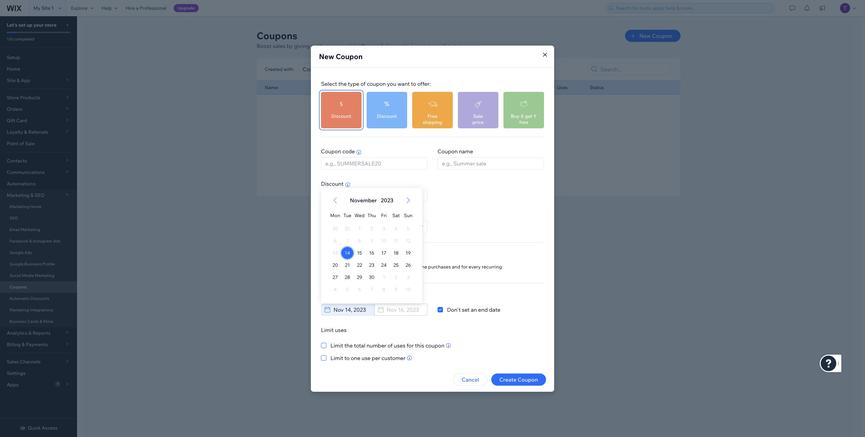 Task type: locate. For each thing, give the bounding box(es) containing it.
e.g., Summer sale field
[[440, 158, 542, 169]]

1 horizontal spatial new coupon
[[639, 32, 672, 39]]

sale inside point of sale link
[[25, 141, 35, 147]]

the left total
[[344, 342, 353, 349]]

Choose one field
[[323, 221, 418, 232]]

uses
[[557, 84, 568, 91]]

18
[[394, 250, 399, 256]]

new
[[639, 32, 651, 39], [319, 52, 334, 61]]

0 vertical spatial use
[[364, 264, 372, 270]]

0 horizontal spatial this
[[373, 264, 381, 270]]

media
[[22, 273, 34, 278]]

limit for limit the total number of uses for this coupon
[[331, 342, 343, 349]]

1 horizontal spatial this
[[415, 342, 424, 349]]

customers
[[311, 43, 338, 49]]

new coupon button
[[625, 30, 680, 42]]

limit
[[321, 327, 334, 333], [331, 342, 343, 349], [331, 355, 343, 361]]

0 vertical spatial coupon
[[367, 80, 386, 87]]

more
[[427, 43, 440, 49], [367, 270, 379, 276]]

21
[[345, 262, 350, 268]]

0 vertical spatial more
[[427, 43, 440, 49]]

1 horizontal spatial for
[[407, 342, 414, 349]]

business up social media marketing
[[24, 262, 41, 267]]

0 vertical spatial and
[[373, 43, 383, 49]]

0 horizontal spatial more
[[367, 270, 379, 276]]

a right add
[[455, 163, 457, 169]]

seo down automations link
[[35, 192, 45, 198]]

marketing integrations
[[9, 308, 53, 313]]

0 horizontal spatial new
[[319, 52, 334, 61]]

22
[[357, 262, 362, 268]]

0 vertical spatial business
[[24, 262, 41, 267]]

2 horizontal spatial of
[[388, 342, 393, 349]]

you left want
[[387, 80, 396, 87]]

email marketing
[[9, 227, 40, 232]]

coupons inside 'sidebar' element
[[9, 285, 27, 290]]

my
[[33, 5, 40, 11]]

0 vertical spatial limit
[[321, 327, 334, 333]]

grid containing november
[[321, 188, 422, 304]]

and right the purchases
[[452, 264, 460, 270]]

0 horizontal spatial ads
[[24, 250, 32, 255]]

0 horizontal spatial of
[[19, 141, 24, 147]]

row
[[329, 206, 414, 223], [329, 223, 414, 235], [329, 235, 414, 247], [329, 247, 414, 259], [329, 259, 414, 271], [329, 271, 414, 283], [329, 283, 414, 296]]

offers
[[358, 43, 372, 49]]

ads right instagram at the left of the page
[[53, 239, 61, 244]]

limit inside checkbox
[[331, 355, 343, 361]]

0 vertical spatial to
[[411, 80, 416, 87]]

14
[[345, 250, 350, 256]]

1 vertical spatial to
[[335, 212, 340, 218]]

and inside customers will use this coupon for one-time purchases and for every recurring purchase.
[[452, 264, 460, 270]]

offer:
[[417, 80, 431, 87]]

0 horizontal spatial new coupon
[[319, 52, 363, 61]]

1 google from the top
[[9, 250, 24, 255]]

marketing down "marketing & seo"
[[9, 204, 29, 209]]

profile
[[42, 262, 55, 267]]

1 horizontal spatial sale
[[473, 113, 483, 119]]

don't
[[447, 306, 461, 313]]

limit the total number of uses for this coupon
[[331, 342, 445, 349]]

6 row from the top
[[329, 271, 414, 283]]

end
[[478, 306, 488, 313]]

limit for limit uses
[[321, 327, 334, 333]]

1 horizontal spatial ads
[[53, 239, 61, 244]]

coupon code
[[321, 148, 355, 155]]

0 vertical spatial sale
[[473, 113, 483, 119]]

marketing for home
[[9, 204, 29, 209]]

a
[[136, 5, 138, 11], [455, 163, 457, 169]]

0 horizontal spatial coupons
[[9, 285, 27, 290]]

this
[[373, 264, 381, 270], [415, 342, 424, 349]]

cancel
[[462, 376, 479, 383]]

marketing home
[[9, 204, 41, 209]]

3 row from the top
[[329, 235, 414, 247]]

0 vertical spatial seo
[[35, 192, 45, 198]]

1 vertical spatial coupon
[[382, 264, 399, 270]]

and right the "offers"
[[373, 43, 383, 49]]

see
[[490, 163, 498, 169]]

google business profile
[[9, 262, 55, 267]]

of up customer
[[388, 342, 393, 349]]

email
[[9, 227, 20, 232]]

2 vertical spatial coupon
[[425, 342, 445, 349]]

1 vertical spatial ads
[[24, 250, 32, 255]]

Limit the total number of uses for this coupon checkbox
[[321, 342, 445, 350]]

1 vertical spatial of
[[19, 141, 24, 147]]

1 vertical spatial the
[[344, 342, 353, 349]]

1 vertical spatial limit
[[331, 342, 343, 349]]

once
[[423, 163, 435, 169]]

0 vertical spatial home
[[7, 66, 20, 72]]

2 vertical spatial &
[[40, 319, 42, 324]]

1 vertical spatial business
[[9, 319, 27, 324]]

ads up google business profile
[[24, 250, 32, 255]]

0 vertical spatial of
[[361, 80, 366, 87]]

cancel button
[[454, 374, 487, 386]]

this inside customers will use this coupon for one-time purchases and for every recurring purchase.
[[373, 264, 381, 270]]

uses down valid between
[[335, 327, 347, 333]]

& for facebook
[[29, 239, 32, 244]]

for right number
[[407, 342, 414, 349]]

boost
[[257, 43, 272, 49]]

0 vertical spatial &
[[31, 192, 34, 198]]

store
[[45, 22, 57, 28]]

set inside option
[[462, 306, 470, 313]]

Search for tools, apps, help & more... field
[[614, 3, 772, 13]]

of right point
[[19, 141, 24, 147]]

1 horizontal spatial new
[[639, 32, 651, 39]]

use inside customers will use this coupon for one-time purchases and for every recurring purchase.
[[364, 264, 372, 270]]

1 vertical spatial new
[[319, 52, 334, 61]]

tuesday, november 14, 2023 cell
[[341, 247, 354, 259]]

1 vertical spatial learn
[[354, 270, 366, 276]]

limit down valid
[[321, 327, 334, 333]]

google for google business profile
[[9, 262, 24, 267]]

$
[[340, 100, 343, 108]]

0 vertical spatial learn
[[411, 43, 426, 49]]

of
[[361, 80, 366, 87], [19, 141, 24, 147], [388, 342, 393, 349]]

want
[[398, 80, 410, 87]]

upgrade
[[178, 5, 195, 10]]

status:
[[397, 66, 412, 72]]

1 horizontal spatial home
[[30, 204, 41, 209]]

& for marketing
[[31, 192, 34, 198]]

point of sale
[[7, 141, 35, 147]]

coupons link
[[0, 282, 77, 293]]

0 vertical spatial ads
[[53, 239, 61, 244]]

select the type of coupon you want to offer:
[[321, 80, 431, 87]]

limit left 'one'
[[331, 355, 343, 361]]

coupons
[[257, 30, 297, 42], [9, 285, 27, 290]]

& left the more
[[40, 319, 42, 324]]

to inside checkbox
[[344, 355, 350, 361]]

cards
[[27, 319, 39, 324]]

home down setup
[[7, 66, 20, 72]]

0 vertical spatial coupons
[[257, 30, 297, 42]]

total
[[354, 342, 365, 349]]

alert
[[348, 196, 396, 204]]

for left every
[[461, 264, 468, 270]]

set for let's
[[18, 22, 25, 28]]

the inside option
[[344, 342, 353, 349]]

google business profile link
[[0, 259, 77, 270]]

discount down %
[[377, 113, 397, 119]]

1 horizontal spatial to
[[344, 355, 350, 361]]

marketing home link
[[0, 201, 77, 213]]

name
[[265, 84, 278, 91]]

business cards & more
[[9, 319, 53, 324]]

1 vertical spatial sale
[[25, 141, 35, 147]]

automations link
[[0, 178, 77, 190]]

1 vertical spatial and
[[452, 264, 460, 270]]

learn right 'discounts.' on the top left of the page
[[411, 43, 426, 49]]

between
[[335, 294, 357, 301]]

marketing down automations
[[7, 192, 29, 198]]

2 vertical spatial limit
[[331, 355, 343, 361]]

0 vertical spatial this
[[373, 264, 381, 270]]

0 vertical spatial set
[[18, 22, 25, 28]]

5 row from the top
[[329, 259, 414, 271]]

& inside dropdown button
[[31, 192, 34, 198]]

1 horizontal spatial uses
[[394, 342, 406, 349]]

the left type
[[338, 80, 347, 87]]

coupon
[[652, 32, 672, 39], [336, 52, 363, 61], [321, 148, 341, 155], [438, 148, 458, 155], [518, 376, 538, 383]]

created
[[265, 66, 283, 72]]

0 horizontal spatial a
[[136, 5, 138, 11]]

november
[[350, 197, 377, 204]]

marketing for integrations
[[9, 308, 29, 313]]

0 horizontal spatial set
[[18, 22, 25, 28]]

7 row from the top
[[329, 283, 414, 296]]

1 vertical spatial uses
[[394, 342, 406, 349]]

set left up
[[18, 22, 25, 28]]

& up marketing home
[[31, 192, 34, 198]]

coupon inside customers will use this coupon for one-time purchases and for every recurring purchase.
[[382, 264, 399, 270]]

1 vertical spatial a
[[455, 163, 457, 169]]

4 row from the top
[[329, 247, 414, 259]]

to left 'one'
[[344, 355, 350, 361]]

0 vertical spatial new
[[639, 32, 651, 39]]

sale inside sale price
[[473, 113, 483, 119]]

1 vertical spatial this
[[415, 342, 424, 349]]

coupons boost sales by giving customers special offers and discounts. learn more about coupons
[[257, 30, 479, 49]]

0 horizontal spatial sale
[[25, 141, 35, 147]]

more left "about" on the top of the page
[[427, 43, 440, 49]]

of right type
[[361, 80, 366, 87]]

to right the 'apply'
[[335, 212, 340, 218]]

customer
[[382, 355, 406, 361]]

ads
[[53, 239, 61, 244], [24, 250, 32, 255]]

business left cards
[[9, 319, 27, 324]]

you left add
[[436, 163, 444, 169]]

seo inside marketing & seo dropdown button
[[35, 192, 45, 198]]

row group
[[321, 223, 422, 304]]

discount right the 'select'
[[352, 84, 372, 91]]

completed
[[14, 37, 34, 42]]

2 google from the top
[[9, 262, 24, 267]]

google down facebook
[[9, 250, 24, 255]]

apply
[[321, 212, 334, 218]]

1 vertical spatial use
[[362, 355, 371, 361]]

0 vertical spatial uses
[[335, 327, 347, 333]]

1 vertical spatial &
[[29, 239, 32, 244]]

grid
[[321, 188, 422, 304]]

None field
[[301, 64, 382, 75], [419, 64, 465, 75], [329, 190, 425, 202], [332, 304, 372, 315], [385, 304, 425, 315], [301, 64, 382, 75], [419, 64, 465, 75], [329, 190, 425, 202], [332, 304, 372, 315], [385, 304, 425, 315]]

limit down the limit uses
[[331, 342, 343, 349]]

discount down '$'
[[331, 113, 351, 119]]

point of sale link
[[0, 138, 77, 149]]

create coupon button
[[491, 374, 546, 386]]

for right 25
[[400, 264, 406, 270]]

uses up customer
[[394, 342, 406, 349]]

1 horizontal spatial you
[[436, 163, 444, 169]]

0 vertical spatial new coupon
[[639, 32, 672, 39]]

0 vertical spatial the
[[338, 80, 347, 87]]

1 vertical spatial seo
[[9, 216, 18, 221]]

google
[[9, 250, 24, 255], [9, 262, 24, 267]]

get
[[525, 113, 532, 119]]

facebook & instagram ads
[[9, 239, 61, 244]]

1 horizontal spatial coupons
[[257, 30, 297, 42]]

0 vertical spatial google
[[9, 250, 24, 255]]

to right want
[[411, 80, 416, 87]]

setup
[[7, 54, 20, 60]]

alert containing november
[[348, 196, 396, 204]]

purchases
[[428, 264, 451, 270]]

1 horizontal spatial a
[[455, 163, 457, 169]]

1 vertical spatial coupons
[[9, 285, 27, 290]]

set inside 'sidebar' element
[[18, 22, 25, 28]]

coupons up "automatic"
[[9, 285, 27, 290]]

for
[[400, 264, 406, 270], [461, 264, 468, 270], [407, 342, 414, 349]]

1 horizontal spatial learn
[[411, 43, 426, 49]]

x
[[521, 113, 524, 119]]

limit inside option
[[331, 342, 343, 349]]

1 horizontal spatial set
[[462, 306, 470, 313]]

email marketing link
[[0, 224, 77, 236]]

coupon,
[[459, 163, 476, 169]]

learn down 22
[[354, 270, 366, 276]]

home down marketing & seo dropdown button
[[30, 204, 41, 209]]

marketing for &
[[7, 192, 29, 198]]

& right facebook
[[29, 239, 32, 244]]

about
[[441, 43, 456, 49]]

set left an
[[462, 306, 470, 313]]

1 vertical spatial google
[[9, 262, 24, 267]]

discounts
[[30, 296, 49, 301]]

use right will
[[364, 264, 372, 270]]

quick access button
[[20, 425, 57, 431]]

coupons inside coupons boost sales by giving customers special offers and discounts. learn more about coupons
[[257, 30, 297, 42]]

0 horizontal spatial seo
[[9, 216, 18, 221]]

coupons up the sales
[[257, 30, 297, 42]]

marketing down "automatic"
[[9, 308, 29, 313]]

19
[[406, 250, 411, 256]]

seo up email
[[9, 216, 18, 221]]

you'll
[[477, 163, 489, 169]]

1 horizontal spatial more
[[427, 43, 440, 49]]

1 vertical spatial set
[[462, 306, 470, 313]]

use inside limit to one use per customer checkbox
[[362, 355, 371, 361]]

google up "social"
[[9, 262, 24, 267]]

one-
[[407, 264, 417, 270]]

0 horizontal spatial and
[[373, 43, 383, 49]]

2 vertical spatial to
[[344, 355, 350, 361]]

0 horizontal spatial to
[[335, 212, 340, 218]]

use left per
[[362, 355, 371, 361]]

sale price
[[473, 113, 484, 125]]

customers
[[331, 264, 355, 270]]

seo link
[[0, 213, 77, 224]]

Don't set an end date checkbox
[[438, 306, 501, 314]]

more down 23
[[367, 270, 379, 276]]

select
[[321, 80, 337, 87]]

Include subscriptions checkbox
[[321, 253, 384, 261]]

1 row from the top
[[329, 206, 414, 223]]

marketing inside dropdown button
[[7, 192, 29, 198]]

once you add a coupon, you'll see it here.
[[423, 163, 514, 169]]

a right the hire
[[136, 5, 138, 11]]

1 horizontal spatial seo
[[35, 192, 45, 198]]

1 horizontal spatial and
[[452, 264, 460, 270]]

2 vertical spatial of
[[388, 342, 393, 349]]

of inside option
[[388, 342, 393, 349]]

16
[[369, 250, 374, 256]]

0 vertical spatial you
[[387, 80, 396, 87]]



Task type: vqa. For each thing, say whether or not it's contained in the screenshot.
info
no



Task type: describe. For each thing, give the bounding box(es) containing it.
1 horizontal spatial of
[[361, 80, 366, 87]]

social
[[9, 273, 21, 278]]

learn more
[[354, 270, 379, 276]]

recurring
[[482, 264, 502, 270]]

facebook & instagram ads link
[[0, 236, 77, 247]]

per
[[372, 355, 380, 361]]

settings link
[[0, 368, 77, 379]]

row containing 27
[[329, 271, 414, 283]]

coupons for coupons boost sales by giving customers special offers and discounts. learn more about coupons
[[257, 30, 297, 42]]

27
[[333, 274, 338, 280]]

coupons for coupons
[[9, 285, 27, 290]]

sun
[[404, 212, 413, 218]]

free
[[519, 119, 528, 125]]

more inside coupons boost sales by giving customers special offers and discounts. learn more about coupons
[[427, 43, 440, 49]]

help
[[101, 5, 112, 11]]

1 vertical spatial new coupon
[[319, 52, 363, 61]]

e.g., SUMMERSALE20 field
[[323, 158, 425, 169]]

google for google ads
[[9, 250, 24, 255]]

google ads link
[[0, 247, 77, 259]]

Limit to one use per customer checkbox
[[321, 354, 406, 362]]

row containing 20
[[329, 259, 414, 271]]

every
[[469, 264, 481, 270]]

discount up apply to
[[321, 180, 344, 187]]

automatic discounts
[[9, 296, 49, 301]]

date
[[489, 306, 501, 313]]

subscriptions
[[350, 254, 384, 260]]

giving
[[294, 43, 310, 49]]

0 horizontal spatial learn
[[354, 270, 366, 276]]

coupons
[[457, 43, 479, 49]]

setup link
[[0, 52, 77, 63]]

more
[[43, 319, 53, 324]]

1 vertical spatial more
[[367, 270, 379, 276]]

29
[[357, 274, 362, 280]]

ads inside facebook & instagram ads link
[[53, 239, 61, 244]]

marketing integrations link
[[0, 305, 77, 316]]

marketing & seo button
[[0, 190, 77, 201]]

2 horizontal spatial for
[[461, 264, 468, 270]]

add
[[445, 163, 454, 169]]

discounts.
[[384, 43, 410, 49]]

23
[[369, 262, 374, 268]]

price
[[473, 119, 484, 125]]

to for apply to
[[335, 212, 340, 218]]

by
[[287, 43, 293, 49]]

thu
[[368, 212, 376, 218]]

coupon inside limit the total number of uses for this coupon option
[[425, 342, 445, 349]]

to for limit to one use per customer
[[344, 355, 350, 361]]

integrations
[[30, 308, 53, 313]]

marketing & seo
[[7, 192, 45, 198]]

0 horizontal spatial home
[[7, 66, 20, 72]]

it
[[499, 163, 502, 169]]

17
[[381, 250, 386, 256]]

discount for name
[[352, 84, 372, 91]]

hire a professional link
[[122, 0, 171, 16]]

home link
[[0, 63, 77, 75]]

create
[[499, 376, 517, 383]]

2 horizontal spatial to
[[411, 80, 416, 87]]

Search... field
[[598, 64, 670, 75]]

mon tue wed thu
[[330, 212, 376, 218]]

0 vertical spatial a
[[136, 5, 138, 11]]

one
[[351, 355, 360, 361]]

point
[[7, 141, 18, 147]]

sat
[[392, 212, 400, 218]]

30
[[369, 274, 375, 280]]

buy x get y free
[[511, 113, 537, 125]]

28
[[345, 274, 350, 280]]

instagram
[[33, 239, 52, 244]]

type
[[348, 80, 359, 87]]

site
[[41, 5, 50, 11]]

2023
[[381, 197, 393, 204]]

limit to one use per customer
[[331, 355, 406, 361]]

new inside new coupon button
[[639, 32, 651, 39]]

new coupon inside button
[[639, 32, 672, 39]]

social media marketing link
[[0, 270, 77, 282]]

the for limit
[[344, 342, 353, 349]]

customers will use this coupon for one-time purchases and for every recurring purchase.
[[331, 264, 502, 276]]

discount for %
[[377, 113, 397, 119]]

sidebar element
[[0, 16, 77, 437]]

explore
[[71, 5, 87, 11]]

purchase.
[[331, 270, 352, 276]]

discount for $
[[331, 113, 351, 119]]

set for don't
[[462, 306, 470, 313]]

row containing 14
[[329, 247, 414, 259]]

social media marketing
[[9, 273, 54, 278]]

and inside coupons boost sales by giving customers special offers and discounts. learn more about coupons
[[373, 43, 383, 49]]

row containing mon
[[329, 206, 414, 223]]

2 row from the top
[[329, 223, 414, 235]]

1
[[51, 5, 54, 11]]

this inside option
[[415, 342, 424, 349]]

0 horizontal spatial you
[[387, 80, 396, 87]]

tue
[[343, 212, 351, 218]]

alert inside grid
[[348, 196, 396, 204]]

coupon name
[[438, 148, 473, 155]]

ads inside google ads link
[[24, 250, 32, 255]]

for inside option
[[407, 342, 414, 349]]

1/6 completed
[[7, 37, 34, 42]]

let's
[[7, 22, 17, 28]]

up
[[27, 22, 32, 28]]

1 vertical spatial you
[[436, 163, 444, 169]]

marketing up facebook & instagram ads at the left bottom of the page
[[21, 227, 40, 232]]

marketing down profile
[[35, 273, 54, 278]]

number
[[367, 342, 386, 349]]

uses inside option
[[394, 342, 406, 349]]

learn more about coupons link
[[411, 43, 479, 49]]

include subscriptions
[[331, 254, 384, 260]]

business inside 'google business profile' link
[[24, 262, 41, 267]]

learn inside coupons boost sales by giving customers special offers and discounts. learn more about coupons
[[411, 43, 426, 49]]

quick access
[[28, 425, 57, 431]]

0 horizontal spatial uses
[[335, 327, 347, 333]]

code
[[342, 148, 355, 155]]

limit for limit to one use per customer
[[331, 355, 343, 361]]

coupon for of
[[367, 80, 386, 87]]

limit uses
[[321, 327, 347, 333]]

of inside 'sidebar' element
[[19, 141, 24, 147]]

row group containing 14
[[321, 223, 422, 304]]

mon
[[330, 212, 340, 218]]

1 vertical spatial home
[[30, 204, 41, 209]]

facebook
[[9, 239, 28, 244]]

24
[[381, 262, 387, 268]]

created with:
[[265, 66, 294, 72]]

the for select
[[338, 80, 347, 87]]

valid between
[[321, 294, 357, 301]]

coupon for this
[[382, 264, 399, 270]]

my site 1
[[33, 5, 54, 11]]

0 horizontal spatial for
[[400, 264, 406, 270]]

25
[[393, 262, 399, 268]]

wed
[[355, 212, 365, 218]]

automatic discounts link
[[0, 293, 77, 305]]



